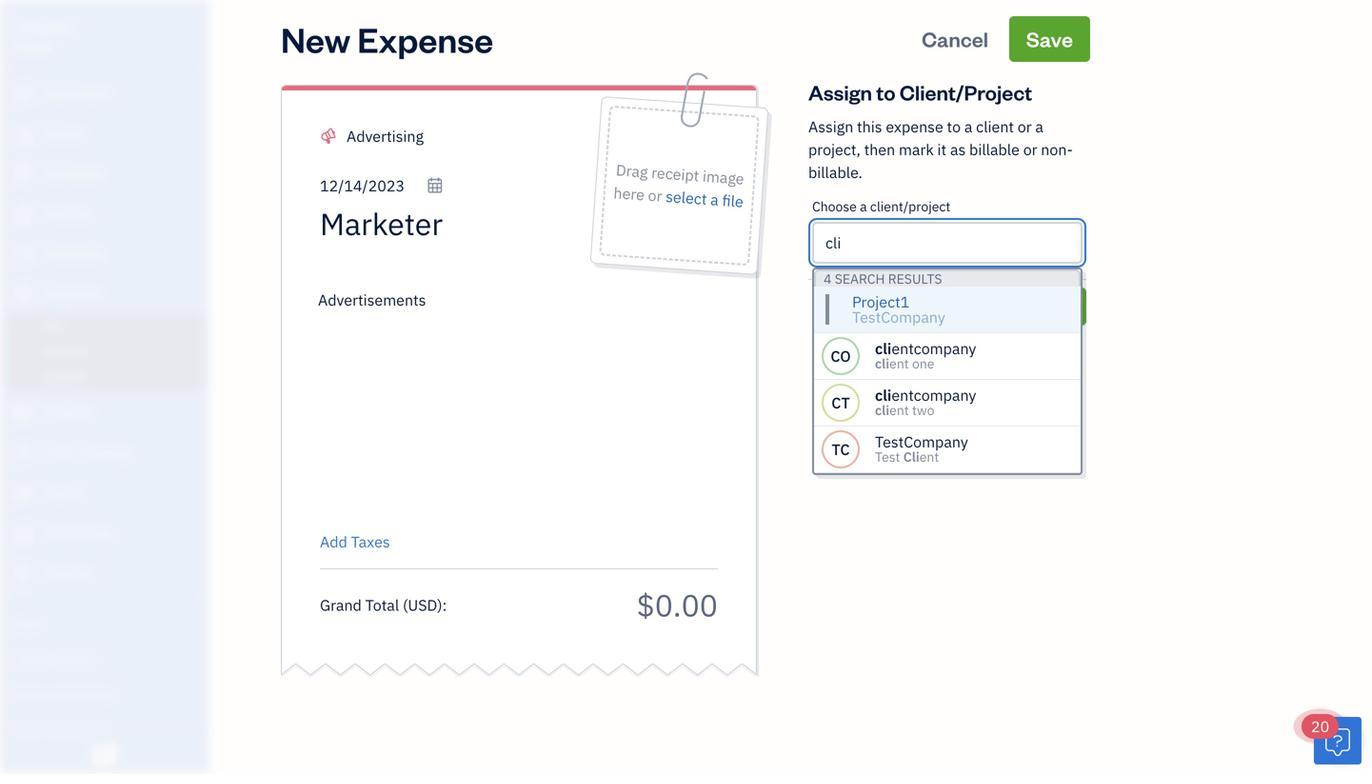Task type: locate. For each thing, give the bounding box(es) containing it.
project image
[[12, 404, 35, 423]]

1 vertical spatial cancel
[[876, 295, 932, 318]]

or right client
[[1018, 117, 1032, 137]]

2 vertical spatial ent
[[920, 448, 940, 466]]

ent left two
[[890, 402, 909, 419]]

entcompany inside cli entcompany cli ent one
[[892, 339, 977, 359]]

2 assign from the top
[[809, 117, 854, 137]]

2 cli from the top
[[875, 355, 890, 372]]

1 vertical spatial to
[[947, 117, 961, 137]]

non-
[[1041, 140, 1073, 160]]

cancel up client/project
[[922, 25, 989, 52]]

20 button
[[1302, 714, 1362, 765]]

ent inside cli entcompany cli ent two
[[890, 402, 909, 419]]

assign inside the "assign this expense to a client or a project, then mark it as billable or non- billable."
[[809, 117, 854, 137]]

save button
[[1010, 16, 1091, 62]]

expense
[[358, 16, 494, 61]]

cancel down results
[[876, 295, 932, 318]]

list box containing project1
[[814, 287, 1081, 473]]

1 entcompany from the top
[[892, 339, 977, 359]]

cancel for the cancel "button" to the bottom
[[876, 295, 932, 318]]

assign up project,
[[809, 117, 854, 137]]

0 vertical spatial entcompany
[[892, 339, 977, 359]]

new
[[281, 16, 351, 61]]

items and services link
[[5, 678, 204, 712]]

4 cli from the top
[[875, 402, 890, 419]]

2 vertical spatial or
[[648, 185, 663, 206]]

cancel
[[922, 25, 989, 52], [876, 295, 932, 318]]

1 vertical spatial ent
[[890, 402, 909, 419]]

report image
[[12, 564, 35, 583]]

2 entcompany from the top
[[892, 385, 977, 405]]

dashboard image
[[12, 85, 35, 104]]

to up as
[[947, 117, 961, 137]]

to
[[877, 79, 896, 106], [947, 117, 961, 137]]

ent
[[890, 355, 909, 372], [890, 402, 909, 419], [920, 448, 940, 466]]

select a file
[[665, 186, 744, 212]]

testcompany
[[853, 307, 946, 327], [875, 432, 969, 452]]

services
[[69, 686, 115, 702]]

image
[[702, 166, 745, 189]]

or inside drag receipt image here or
[[648, 185, 663, 206]]

estimate image
[[12, 165, 35, 184]]

assign for assign to client/project
[[809, 79, 873, 106]]

list box inside choose a client/project element
[[814, 287, 1081, 473]]

search
[[835, 270, 885, 288]]

tc
[[832, 440, 850, 460]]

Merchant text field
[[320, 205, 580, 243]]

and
[[46, 686, 66, 702]]

choose a client/project
[[813, 198, 951, 215]]

project1 testcompany
[[853, 292, 946, 327]]

testcompany down 4 search results on the right
[[853, 307, 946, 327]]

0 vertical spatial to
[[877, 79, 896, 106]]

items
[[14, 686, 44, 702]]

a
[[965, 117, 973, 137], [1036, 117, 1044, 137], [710, 189, 720, 210], [860, 198, 867, 215]]

this
[[857, 117, 883, 137]]

0 vertical spatial cancel button
[[905, 16, 1006, 62]]

or left non- at the top of page
[[1024, 140, 1038, 160]]

results
[[888, 270, 943, 288]]

1 vertical spatial assign
[[809, 117, 854, 137]]

cancel for top the cancel "button"
[[922, 25, 989, 52]]

mark
[[899, 140, 934, 160]]

ent inside cli entcompany cli ent one
[[890, 355, 909, 372]]

1 vertical spatial testcompany
[[875, 432, 969, 452]]

timer image
[[12, 444, 35, 463]]

1 assign from the top
[[809, 79, 873, 106]]

Description text field
[[311, 289, 709, 517]]

grand
[[320, 595, 362, 615]]

a right choose
[[860, 198, 867, 215]]

a inside choose a client/project element
[[860, 198, 867, 215]]

1 vertical spatial entcompany
[[892, 385, 977, 405]]

0 vertical spatial assign
[[809, 79, 873, 106]]

cli
[[875, 339, 892, 359], [875, 355, 890, 372], [875, 385, 892, 405], [875, 402, 890, 419]]

taxes
[[351, 532, 390, 552]]

expense image
[[12, 285, 35, 304]]

testcompany test cli ent
[[875, 432, 969, 466]]

bank
[[14, 722, 42, 737]]

assign up "this"
[[809, 79, 873, 106]]

total
[[365, 595, 399, 615]]

cli
[[904, 448, 920, 466]]

to inside the "assign this expense to a client or a project, then mark it as billable or non- billable."
[[947, 117, 961, 137]]

1 horizontal spatial to
[[947, 117, 961, 137]]

0 vertical spatial cancel
[[922, 25, 989, 52]]

or
[[1018, 117, 1032, 137], [1024, 140, 1038, 160], [648, 185, 663, 206]]

entcompany down project1 testcompany
[[892, 339, 977, 359]]

test
[[875, 448, 901, 466]]

list box
[[814, 287, 1081, 473]]

invoice image
[[12, 205, 35, 224]]

team members
[[14, 651, 97, 667]]

apps
[[14, 616, 43, 632]]

cli entcompany cli ent two
[[875, 385, 977, 419]]

0 vertical spatial ent
[[890, 355, 909, 372]]

assign
[[809, 79, 873, 106], [809, 117, 854, 137]]

Add a client or project text field
[[814, 224, 1081, 262]]

entcompany
[[892, 339, 977, 359], [892, 385, 977, 405]]

or right here
[[648, 185, 663, 206]]

to up "this"
[[877, 79, 896, 106]]

ent right test
[[920, 448, 940, 466]]

cancel button
[[905, 16, 1006, 62], [809, 288, 999, 326]]

select a file button
[[665, 185, 744, 213]]

testcompany down two
[[875, 432, 969, 452]]

entcompany inside cli entcompany cli ent two
[[892, 385, 977, 405]]

assign to client/project
[[809, 79, 1033, 106]]

freshbooks image
[[90, 744, 120, 767]]

ent left one
[[890, 355, 909, 372]]

entcompany down one
[[892, 385, 977, 405]]

a left file
[[710, 189, 720, 210]]

0 horizontal spatial to
[[877, 79, 896, 106]]

assign this expense to a client or a project, then mark it as billable or non- billable.
[[809, 117, 1073, 182]]

then
[[865, 140, 896, 160]]

payment image
[[12, 245, 35, 264]]



Task type: describe. For each thing, give the bounding box(es) containing it.
ent for ct
[[890, 402, 909, 419]]

assign for assign this expense to a client or a project, then mark it as billable or non- billable.
[[809, 117, 854, 137]]

grand total ( usd ):
[[320, 595, 447, 615]]

0 vertical spatial or
[[1018, 117, 1032, 137]]

entcompany for ct
[[892, 385, 977, 405]]

client/project
[[871, 198, 951, 215]]

a inside select a file
[[710, 189, 720, 210]]

connections
[[44, 722, 112, 737]]

4
[[824, 270, 832, 288]]

a up as
[[965, 117, 973, 137]]

4 search results
[[824, 270, 943, 288]]

Amount (USD) text field
[[636, 585, 718, 625]]

client image
[[12, 125, 35, 144]]

1 cli from the top
[[875, 339, 892, 359]]

drag receipt image here or
[[613, 160, 745, 206]]

apps link
[[5, 608, 204, 641]]

billable
[[970, 140, 1020, 160]]

choose a client/project element
[[809, 184, 1087, 475]]

client
[[977, 117, 1015, 137]]

usd
[[408, 595, 437, 615]]

owner
[[15, 38, 53, 53]]

bank connections
[[14, 722, 112, 737]]

members
[[47, 651, 97, 667]]

main element
[[0, 0, 257, 774]]

receipt
[[651, 162, 700, 186]]

choose
[[813, 198, 857, 215]]

project,
[[809, 140, 861, 160]]

add taxes button
[[320, 531, 390, 553]]

one
[[913, 355, 935, 372]]

chart image
[[12, 524, 35, 543]]

):
[[437, 595, 447, 615]]

here
[[613, 183, 645, 205]]

client/project
[[900, 79, 1033, 106]]

company owner
[[15, 18, 74, 53]]

money image
[[12, 484, 35, 503]]

ent inside testcompany test cli ent
[[920, 448, 940, 466]]

entcompany for co
[[892, 339, 977, 359]]

as
[[951, 140, 966, 160]]

file
[[722, 190, 744, 212]]

add taxes
[[320, 532, 390, 552]]

1 vertical spatial or
[[1024, 140, 1038, 160]]

billable.
[[809, 162, 863, 182]]

select
[[665, 186, 708, 209]]

ct
[[832, 393, 850, 413]]

Category text field
[[347, 125, 510, 148]]

1 vertical spatial cancel button
[[809, 288, 999, 326]]

two
[[913, 402, 935, 419]]

add
[[320, 532, 348, 552]]

20
[[1312, 717, 1330, 737]]

team members link
[[5, 643, 204, 676]]

a up non- at the top of page
[[1036, 117, 1044, 137]]

drag
[[616, 160, 649, 182]]

ent for co
[[890, 355, 909, 372]]

resource center badge image
[[1315, 717, 1362, 765]]

team
[[14, 651, 44, 667]]

3 cli from the top
[[875, 385, 892, 405]]

items and services
[[14, 686, 115, 702]]

cli entcompany cli ent one
[[875, 339, 977, 372]]

Date in MM/DD/YYYY format text field
[[320, 176, 444, 196]]

it
[[938, 140, 947, 160]]

co
[[831, 346, 851, 366]]

expense
[[886, 117, 944, 137]]

bank connections link
[[5, 714, 204, 747]]

save
[[1027, 25, 1074, 52]]

0 vertical spatial testcompany
[[853, 307, 946, 327]]

company
[[15, 18, 74, 36]]

project1
[[853, 292, 910, 312]]

(
[[403, 595, 408, 615]]

new expense
[[281, 16, 494, 61]]



Task type: vqa. For each thing, say whether or not it's contained in the screenshot.
topmost the Cancel button
yes



